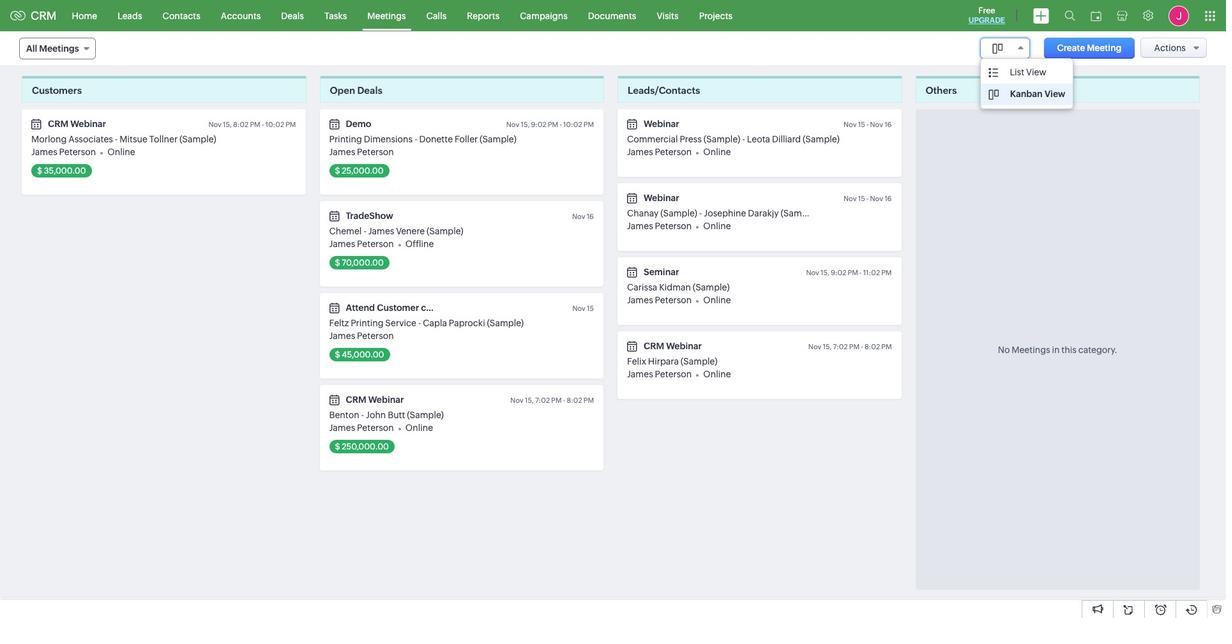 Task type: describe. For each thing, give the bounding box(es) containing it.
seminar link
[[644, 267, 680, 277]]

size image inside list view 'option'
[[989, 67, 999, 79]]

james peterson for chanay (sample) - josephine darakjy (sample)
[[627, 221, 692, 231]]

online link for john butt (sample)
[[406, 423, 433, 433]]

james for james peterson link underneath commercial
[[627, 147, 653, 157]]

$ 35,000.00
[[37, 166, 86, 176]]

james peterson for commercial press (sample) - leota dilliard (sample)
[[627, 147, 692, 157]]

crm webinar link for open deals
[[346, 395, 404, 405]]

$ for feltz printing service
[[335, 350, 340, 360]]

All Meetings field
[[19, 38, 96, 59]]

john butt (sample) link
[[366, 410, 444, 420]]

16 for commercial press (sample) - leota dilliard (sample)
[[885, 121, 892, 128]]

projects
[[699, 11, 733, 21]]

felix hirpara (sample)
[[627, 357, 718, 367]]

benton - john butt (sample)
[[329, 410, 444, 420]]

free upgrade
[[969, 6, 1006, 25]]

donette foller (sample) link
[[419, 134, 517, 144]]

meetings for no meetings in this category.
[[1012, 345, 1051, 355]]

crm webinar for leads/contacts
[[644, 341, 702, 351]]

visits
[[657, 11, 679, 21]]

this
[[1062, 345, 1077, 355]]

(sample) up offline link
[[427, 226, 464, 236]]

felix
[[627, 357, 647, 367]]

create meeting
[[1058, 43, 1122, 53]]

james peterson link down printing dimensions link
[[329, 147, 394, 157]]

peterson for james peterson link underneath hirpara
[[655, 369, 692, 380]]

james peterson down hirpara
[[627, 369, 692, 380]]

2 vertical spatial 16
[[587, 213, 594, 220]]

list box containing list view
[[981, 59, 1074, 109]]

tasks
[[325, 11, 347, 21]]

chemel - james venere (sample)
[[329, 226, 464, 236]]

commercial press (sample) - leota dilliard (sample)
[[627, 134, 840, 144]]

list view
[[1010, 67, 1047, 77]]

james peterson for morlong associates - mitsue tollner (sample)
[[31, 147, 96, 157]]

james for james peterson link under kidman
[[627, 295, 653, 305]]

james for james peterson link under chanay (sample) link
[[627, 221, 653, 231]]

online for leota dilliard (sample)
[[704, 147, 731, 157]]

james peterson for chemel - james venere (sample)
[[329, 239, 394, 249]]

9:02 for seminar
[[831, 269, 847, 277]]

morlong associates - mitsue tollner (sample)
[[31, 134, 216, 144]]

1 vertical spatial deals
[[357, 85, 383, 96]]

25,000.00
[[342, 166, 384, 176]]

reports link
[[457, 0, 510, 31]]

service
[[385, 318, 417, 328]]

$ 25,000.00
[[335, 166, 384, 176]]

printing inside printing dimensions - donette foller (sample) james peterson
[[329, 134, 362, 144]]

in
[[1053, 345, 1060, 355]]

james peterson link down kidman
[[627, 295, 692, 305]]

peterson for james peterson link under kidman
[[655, 295, 692, 305]]

online down the carissa kidman (sample) link on the top right
[[704, 295, 731, 305]]

70,000.00
[[342, 258, 384, 268]]

crm for the leftmost crm webinar link
[[48, 119, 68, 129]]

(sample) right butt on the bottom left of the page
[[407, 410, 444, 420]]

home
[[72, 11, 97, 21]]

$ 45,000.00
[[335, 350, 384, 360]]

carissa kidman (sample) link
[[627, 282, 730, 293]]

attend
[[346, 303, 375, 313]]

15 for commercial press (sample) - leota dilliard (sample)
[[859, 121, 866, 128]]

meeting
[[1087, 43, 1122, 53]]

crm webinar link for leads/contacts
[[644, 341, 702, 351]]

view for list view
[[1027, 67, 1047, 77]]

press
[[680, 134, 702, 144]]

- inside feltz printing service - capla paprocki (sample) james peterson
[[418, 318, 421, 328]]

8:02 for leads/contacts
[[865, 343, 880, 351]]

campaigns
[[520, 11, 568, 21]]

donette
[[419, 134, 453, 144]]

2 vertical spatial 15
[[587, 305, 594, 312]]

16 for chanay (sample) - josephine darakjy (sample)
[[885, 195, 892, 203]]

james for james peterson link on top of 70,000.00
[[329, 239, 355, 249]]

paprocki
[[449, 318, 485, 328]]

webinar up the benton - john butt (sample)
[[368, 395, 404, 405]]

accounts
[[221, 11, 261, 21]]

morlong
[[31, 134, 67, 144]]

peterson inside feltz printing service - capla paprocki (sample) james peterson
[[357, 331, 394, 341]]

mitsue
[[120, 134, 148, 144]]

0 vertical spatial 8:02
[[233, 121, 249, 128]]

webinar up chanay (sample) link
[[644, 193, 680, 203]]

$ 250,000.00 link
[[329, 440, 395, 454]]

offline link
[[406, 239, 434, 249]]

james peterson link down chanay (sample) link
[[627, 221, 692, 231]]

demo
[[346, 119, 371, 129]]

7:02 for leads/contacts
[[833, 343, 848, 351]]

$ 35,000.00 link
[[31, 164, 92, 178]]

james peterson link down feltz printing service link
[[329, 331, 394, 341]]

list
[[1010, 67, 1025, 77]]

list view option
[[981, 62, 1074, 84]]

$ 45,000.00 link
[[329, 348, 390, 362]]

printing dimensions link
[[329, 134, 413, 144]]

- inside printing dimensions - donette foller (sample) james peterson
[[415, 134, 418, 144]]

kanban
[[1011, 89, 1043, 99]]

reports
[[467, 11, 500, 21]]

no
[[998, 345, 1010, 355]]

documents
[[588, 11, 637, 21]]

0 vertical spatial meetings
[[368, 11, 406, 21]]

carissa kidman (sample)
[[627, 282, 730, 293]]

(sample) right hirpara
[[681, 357, 718, 367]]

crm up all meetings
[[31, 9, 57, 22]]

james for james peterson link under "morlong associates" link
[[31, 147, 57, 157]]

(sample) right darakjy
[[781, 208, 818, 219]]

create
[[1058, 43, 1086, 53]]

category.
[[1079, 345, 1118, 355]]

james peterson link up 70,000.00
[[329, 239, 394, 249]]

open deals
[[330, 85, 383, 96]]

11:02
[[864, 269, 880, 277]]

james inside printing dimensions - donette foller (sample) james peterson
[[329, 147, 355, 157]]

chemel link
[[329, 226, 362, 236]]

chanay (sample) - josephine darakjy (sample)
[[627, 208, 818, 219]]

profile element
[[1162, 0, 1197, 31]]

15, for donette foller (sample)
[[521, 121, 530, 128]]

james venere (sample) link
[[368, 226, 464, 236]]

profile image
[[1169, 5, 1190, 26]]

calendar image
[[1091, 11, 1102, 21]]

josephine darakjy (sample) link
[[704, 208, 818, 219]]

webinar link for commercial
[[644, 119, 680, 129]]

james inside feltz printing service - capla paprocki (sample) james peterson
[[329, 331, 355, 341]]

open
[[330, 85, 355, 96]]

benton
[[329, 410, 360, 420]]

$ 70,000.00
[[335, 258, 384, 268]]

create menu image
[[1034, 8, 1050, 23]]

size image
[[989, 89, 999, 100]]

250,000.00
[[342, 442, 389, 452]]

nov 15,  8:02 pm - 10:02 pm
[[209, 121, 296, 128]]

online link for josephine darakjy (sample)
[[704, 221, 731, 231]]

chanay
[[627, 208, 659, 219]]

tollner
[[149, 134, 178, 144]]

peterson for james peterson link above $ 250,000.00 link
[[357, 423, 394, 433]]

commercial
[[627, 134, 678, 144]]

james peterson down kidman
[[627, 295, 692, 305]]

35,000.00
[[44, 166, 86, 176]]

(sample) inside printing dimensions - donette foller (sample) james peterson
[[480, 134, 517, 144]]

capla paprocki (sample) link
[[423, 318, 524, 328]]

hirpara
[[648, 357, 679, 367]]

commercial press (sample) link
[[627, 134, 741, 144]]

john
[[366, 410, 386, 420]]

tradeshow link
[[346, 211, 393, 221]]

demo link
[[346, 119, 371, 129]]

peterson for james peterson link under chanay (sample) link
[[655, 221, 692, 231]]

(sample) inside feltz printing service - capla paprocki (sample) james peterson
[[487, 318, 524, 328]]

james peterson link down "morlong associates" link
[[31, 147, 96, 157]]

meetings for all meetings
[[39, 43, 79, 54]]

visits link
[[647, 0, 689, 31]]

james for james peterson link underneath hirpara
[[627, 369, 653, 380]]

calls
[[427, 11, 447, 21]]

dilliard
[[772, 134, 801, 144]]

chanay (sample) link
[[627, 208, 698, 219]]



Task type: vqa. For each thing, say whether or not it's contained in the screenshot.
0 Followers
no



Task type: locate. For each thing, give the bounding box(es) containing it.
nov 15,  9:02 pm - 11:02 pm
[[807, 269, 892, 277]]

james peterson link down commercial
[[627, 147, 692, 157]]

calls link
[[416, 0, 457, 31]]

crm for crm webinar link corresponding to open deals
[[346, 395, 367, 405]]

online for mitsue tollner (sample)
[[108, 147, 135, 157]]

printing down attend
[[351, 318, 384, 328]]

webinar up the associates
[[70, 119, 106, 129]]

peterson down the felix hirpara (sample)
[[655, 369, 692, 380]]

2 10:02 from the left
[[564, 121, 582, 128]]

leota
[[747, 134, 771, 144]]

printing down demo 'link'
[[329, 134, 362, 144]]

(sample)
[[180, 134, 216, 144], [480, 134, 517, 144], [704, 134, 741, 144], [803, 134, 840, 144], [661, 208, 698, 219], [781, 208, 818, 219], [427, 226, 464, 236], [693, 282, 730, 293], [487, 318, 524, 328], [681, 357, 718, 367], [407, 410, 444, 420]]

attend customer conference
[[346, 303, 470, 313]]

$ left 70,000.00
[[335, 258, 340, 268]]

leads
[[118, 11, 142, 21]]

james peterson link up $ 250,000.00 link
[[329, 423, 394, 433]]

feltz printing service link
[[329, 318, 417, 328]]

online link down commercial press (sample) - leota dilliard (sample)
[[704, 147, 731, 157]]

crm webinar for open deals
[[346, 395, 404, 405]]

15, for mitsue tollner (sample)
[[223, 121, 232, 128]]

1 horizontal spatial nov 15,  7:02 pm - 8:02 pm
[[809, 343, 892, 351]]

online link for mitsue tollner (sample)
[[108, 147, 135, 157]]

foller
[[455, 134, 478, 144]]

capla
[[423, 318, 447, 328]]

nov 15,  9:02 pm - 10:02 pm
[[507, 121, 594, 128]]

1 horizontal spatial 10:02
[[564, 121, 582, 128]]

deals right open
[[357, 85, 383, 96]]

peterson down commercial press (sample) link
[[655, 147, 692, 157]]

0 vertical spatial size image
[[993, 43, 1003, 54]]

james peterson up $ 250,000.00 link
[[329, 423, 394, 433]]

james down tradeshow link
[[368, 226, 395, 236]]

james down carissa
[[627, 295, 653, 305]]

1 vertical spatial printing
[[351, 318, 384, 328]]

peterson for james peterson link under "morlong associates" link
[[59, 147, 96, 157]]

feltz
[[329, 318, 349, 328]]

1 nov 15 - nov 16 from the top
[[844, 121, 892, 128]]

tradeshow
[[346, 211, 393, 221]]

meetings link
[[357, 0, 416, 31]]

meetings right all
[[39, 43, 79, 54]]

0 vertical spatial crm webinar link
[[48, 119, 106, 129]]

all meetings
[[26, 43, 79, 54]]

1 vertical spatial meetings
[[39, 43, 79, 54]]

15,
[[223, 121, 232, 128], [521, 121, 530, 128], [821, 269, 830, 277], [823, 343, 832, 351], [525, 397, 534, 404]]

projects link
[[689, 0, 743, 31]]

1 vertical spatial webinar link
[[644, 193, 680, 203]]

$ 25,000.00 link
[[329, 164, 390, 178]]

0 vertical spatial 9:02
[[531, 121, 547, 128]]

pm
[[250, 121, 260, 128], [286, 121, 296, 128], [548, 121, 559, 128], [584, 121, 594, 128], [848, 269, 859, 277], [882, 269, 892, 277], [850, 343, 860, 351], [882, 343, 892, 351], [552, 397, 562, 404], [584, 397, 594, 404]]

josephine
[[704, 208, 747, 219]]

peterson for james peterson link on top of 70,000.00
[[357, 239, 394, 249]]

online for josephine darakjy (sample)
[[704, 221, 731, 231]]

campaigns link
[[510, 0, 578, 31]]

dimensions
[[364, 134, 413, 144]]

conference
[[421, 303, 470, 313]]

nov
[[209, 121, 222, 128], [507, 121, 520, 128], [844, 121, 857, 128], [871, 121, 884, 128], [844, 195, 857, 203], [871, 195, 884, 203], [573, 213, 586, 220], [807, 269, 820, 277], [573, 305, 586, 312], [809, 343, 822, 351], [511, 397, 524, 404]]

(sample) right tollner
[[180, 134, 216, 144]]

1 horizontal spatial meetings
[[368, 11, 406, 21]]

kanban view option
[[981, 84, 1074, 105]]

45,000.00
[[342, 350, 384, 360]]

crm up morlong on the top of page
[[48, 119, 68, 129]]

james down benton 'link'
[[329, 423, 355, 433]]

webinar link for chanay
[[644, 193, 680, 203]]

1 horizontal spatial 7:02
[[833, 343, 848, 351]]

view inside option
[[1045, 89, 1066, 99]]

tasks link
[[314, 0, 357, 31]]

search element
[[1057, 0, 1084, 31]]

0 vertical spatial view
[[1027, 67, 1047, 77]]

contacts link
[[152, 0, 211, 31]]

1 vertical spatial view
[[1045, 89, 1066, 99]]

online link down the carissa kidman (sample) link on the top right
[[704, 295, 731, 305]]

online link down the felix hirpara (sample)
[[704, 369, 731, 380]]

online down the felix hirpara (sample)
[[704, 369, 731, 380]]

create menu element
[[1026, 0, 1057, 31]]

2 nov 15 - nov 16 from the top
[[844, 195, 892, 203]]

james peterson down commercial
[[627, 147, 692, 157]]

james down chemel
[[329, 239, 355, 249]]

peterson down printing dimensions link
[[357, 147, 394, 157]]

15 for chanay (sample) - josephine darakjy (sample)
[[859, 195, 866, 203]]

crm webinar up john
[[346, 395, 404, 405]]

crm up hirpara
[[644, 341, 665, 351]]

0 vertical spatial deals
[[281, 11, 304, 21]]

1 vertical spatial crm webinar
[[644, 341, 702, 351]]

webinar up commercial
[[644, 119, 680, 129]]

view right list
[[1027, 67, 1047, 77]]

online link down chanay (sample) - josephine darakjy (sample)
[[704, 221, 731, 231]]

$ 250,000.00
[[335, 442, 389, 452]]

james peterson up 70,000.00
[[329, 239, 394, 249]]

james down felix
[[627, 369, 653, 380]]

$ for chemel
[[335, 258, 340, 268]]

8:02
[[233, 121, 249, 128], [865, 343, 880, 351], [567, 397, 582, 404]]

1 vertical spatial 9:02
[[831, 269, 847, 277]]

size image up size icon in the right top of the page
[[989, 67, 999, 79]]

customers
[[32, 85, 82, 96]]

feltz printing service - capla paprocki (sample) james peterson
[[329, 318, 524, 341]]

2 vertical spatial meetings
[[1012, 345, 1051, 355]]

online link down john butt (sample) link
[[406, 423, 433, 433]]

9:02 for demo
[[531, 121, 547, 128]]

leads link
[[107, 0, 152, 31]]

chemel
[[329, 226, 362, 236]]

view right kanban
[[1045, 89, 1066, 99]]

2 vertical spatial 8:02
[[567, 397, 582, 404]]

free
[[979, 6, 996, 15]]

james down chanay
[[627, 221, 653, 231]]

$ for benton
[[335, 442, 340, 452]]

1 horizontal spatial 8:02
[[567, 397, 582, 404]]

james peterson link
[[31, 147, 96, 157], [329, 147, 394, 157], [627, 147, 692, 157], [627, 221, 692, 231], [329, 239, 394, 249], [627, 295, 692, 305], [329, 331, 394, 341], [627, 369, 692, 380], [329, 423, 394, 433]]

mitsue tollner (sample) link
[[120, 134, 216, 144]]

crm webinar link up the felix hirpara (sample)
[[644, 341, 702, 351]]

1 webinar link from the top
[[644, 119, 680, 129]]

printing inside feltz printing service - capla paprocki (sample) james peterson
[[351, 318, 384, 328]]

1 vertical spatial nov 15 - nov 16
[[844, 195, 892, 203]]

0 horizontal spatial nov 15,  7:02 pm - 8:02 pm
[[511, 397, 594, 404]]

1 vertical spatial 8:02
[[865, 343, 880, 351]]

0 horizontal spatial 9:02
[[531, 121, 547, 128]]

7:02 for open deals
[[535, 397, 550, 404]]

peterson inside printing dimensions - donette foller (sample) james peterson
[[357, 147, 394, 157]]

(sample) right foller
[[480, 134, 517, 144]]

peterson up 70,000.00
[[357, 239, 394, 249]]

nov 15,  7:02 pm - 8:02 pm for open deals
[[511, 397, 594, 404]]

james peterson down "morlong associates" link
[[31, 147, 96, 157]]

peterson
[[59, 147, 96, 157], [357, 147, 394, 157], [655, 147, 692, 157], [655, 221, 692, 231], [357, 239, 394, 249], [655, 295, 692, 305], [357, 331, 394, 341], [655, 369, 692, 380], [357, 423, 394, 433]]

nov 15 - nov 16 for leota dilliard (sample)
[[844, 121, 892, 128]]

0 horizontal spatial 7:02
[[535, 397, 550, 404]]

crm webinar link
[[48, 119, 106, 129], [644, 341, 702, 351], [346, 395, 404, 405]]

0 vertical spatial nov 15,  7:02 pm - 8:02 pm
[[809, 343, 892, 351]]

2 horizontal spatial meetings
[[1012, 345, 1051, 355]]

peterson down feltz printing service link
[[357, 331, 394, 341]]

online for john butt (sample)
[[406, 423, 433, 433]]

1 vertical spatial size image
[[989, 67, 999, 79]]

0 horizontal spatial meetings
[[39, 43, 79, 54]]

peterson down john
[[357, 423, 394, 433]]

peterson for james peterson link underneath commercial
[[655, 147, 692, 157]]

2 horizontal spatial 8:02
[[865, 343, 880, 351]]

nov 15 - nov 16 for josephine darakjy (sample)
[[844, 195, 892, 203]]

leota dilliard (sample) link
[[747, 134, 840, 144]]

0 horizontal spatial deals
[[281, 11, 304, 21]]

(sample) right chanay
[[661, 208, 698, 219]]

deals
[[281, 11, 304, 21], [357, 85, 383, 96]]

crm webinar up "morlong associates" link
[[48, 119, 106, 129]]

home link
[[62, 0, 107, 31]]

10:02 for customers
[[266, 121, 284, 128]]

16
[[885, 121, 892, 128], [885, 195, 892, 203], [587, 213, 594, 220]]

online down john butt (sample) link
[[406, 423, 433, 433]]

online link
[[108, 147, 135, 157], [704, 147, 731, 157], [704, 221, 731, 231], [704, 295, 731, 305], [704, 369, 731, 380], [406, 423, 433, 433]]

online link for leota dilliard (sample)
[[704, 147, 731, 157]]

(sample) right "dilliard"
[[803, 134, 840, 144]]

offline
[[406, 239, 434, 249]]

crm webinar up the felix hirpara (sample)
[[644, 341, 702, 351]]

$ left 25,000.00
[[335, 166, 340, 176]]

0 vertical spatial 15
[[859, 121, 866, 128]]

view for kanban view
[[1045, 89, 1066, 99]]

morlong associates link
[[31, 134, 113, 144]]

crm webinar link up john
[[346, 395, 404, 405]]

online
[[108, 147, 135, 157], [704, 147, 731, 157], [704, 221, 731, 231], [704, 295, 731, 305], [704, 369, 731, 380], [406, 423, 433, 433]]

7:02
[[833, 343, 848, 351], [535, 397, 550, 404]]

2 vertical spatial crm webinar
[[346, 395, 404, 405]]

1 horizontal spatial crm webinar
[[346, 395, 404, 405]]

0 horizontal spatial crm webinar link
[[48, 119, 106, 129]]

benton link
[[329, 410, 360, 420]]

associates
[[68, 134, 113, 144]]

1 horizontal spatial crm webinar link
[[346, 395, 404, 405]]

1 horizontal spatial deals
[[357, 85, 383, 96]]

peterson down kidman
[[655, 295, 692, 305]]

james peterson down chanay (sample) link
[[627, 221, 692, 231]]

size image
[[993, 43, 1003, 54], [989, 67, 999, 79]]

online down chanay (sample) - josephine darakjy (sample)
[[704, 221, 731, 231]]

meetings left calls link
[[368, 11, 406, 21]]

james peterson for benton - john butt (sample)
[[329, 423, 394, 433]]

crm up benton 'link'
[[346, 395, 367, 405]]

-
[[262, 121, 264, 128], [560, 121, 562, 128], [867, 121, 869, 128], [115, 134, 118, 144], [415, 134, 418, 144], [743, 134, 745, 144], [867, 195, 869, 203], [700, 208, 702, 219], [364, 226, 367, 236], [860, 269, 862, 277], [418, 318, 421, 328], [861, 343, 864, 351], [563, 397, 566, 404], [361, 410, 364, 420]]

0 horizontal spatial crm webinar
[[48, 119, 106, 129]]

james peterson link down hirpara
[[627, 369, 692, 380]]

kidman
[[659, 282, 691, 293]]

8:02 for open deals
[[567, 397, 582, 404]]

2 horizontal spatial crm webinar
[[644, 341, 702, 351]]

meetings inside field
[[39, 43, 79, 54]]

nov 15,  7:02 pm - 8:02 pm for leads/contacts
[[809, 343, 892, 351]]

1 vertical spatial 7:02
[[535, 397, 550, 404]]

upgrade
[[969, 16, 1006, 25]]

size image down upgrade
[[993, 43, 1003, 54]]

others
[[926, 85, 957, 96]]

create meeting button
[[1045, 38, 1135, 59]]

james down feltz
[[329, 331, 355, 341]]

online down the morlong associates - mitsue tollner (sample)
[[108, 147, 135, 157]]

actions
[[1155, 43, 1187, 53]]

james for james peterson link above $ 250,000.00 link
[[329, 423, 355, 433]]

2 vertical spatial crm webinar link
[[346, 395, 404, 405]]

peterson down "morlong associates" link
[[59, 147, 96, 157]]

0 vertical spatial nov 15 - nov 16
[[844, 121, 892, 128]]

0 vertical spatial 7:02
[[833, 343, 848, 351]]

contacts
[[163, 11, 201, 21]]

peterson down chanay (sample) link
[[655, 221, 692, 231]]

0 vertical spatial printing
[[329, 134, 362, 144]]

0 vertical spatial webinar link
[[644, 119, 680, 129]]

view inside 'option'
[[1027, 67, 1047, 77]]

1 vertical spatial 15
[[859, 195, 866, 203]]

1 10:02 from the left
[[266, 121, 284, 128]]

printing dimensions - donette foller (sample) james peterson
[[329, 134, 517, 157]]

15, for john butt (sample)
[[525, 397, 534, 404]]

webinar up the felix hirpara (sample)
[[667, 341, 702, 351]]

2 webinar link from the top
[[644, 193, 680, 203]]

2 horizontal spatial crm webinar link
[[644, 341, 702, 351]]

0 vertical spatial 16
[[885, 121, 892, 128]]

list box
[[981, 59, 1074, 109]]

leads/contacts
[[628, 85, 701, 96]]

0 horizontal spatial 10:02
[[266, 121, 284, 128]]

online down commercial press (sample) - leota dilliard (sample)
[[704, 147, 731, 157]]

deals left tasks link
[[281, 11, 304, 21]]

10:02 for open deals
[[564, 121, 582, 128]]

1 horizontal spatial 9:02
[[831, 269, 847, 277]]

darakjy
[[748, 208, 779, 219]]

0 vertical spatial crm webinar
[[48, 119, 106, 129]]

crm webinar link up "morlong associates" link
[[48, 119, 106, 129]]

meetings left in at the right bottom of the page
[[1012, 345, 1051, 355]]

0 horizontal spatial 8:02
[[233, 121, 249, 128]]

webinar link up commercial
[[644, 119, 680, 129]]

carissa
[[627, 282, 658, 293]]

1 vertical spatial 16
[[885, 195, 892, 203]]

$ 70,000.00 link
[[329, 256, 390, 270]]

james up $ 25,000.00 link on the left top
[[329, 147, 355, 157]]

crm for crm webinar link related to leads/contacts
[[644, 341, 665, 351]]

james down morlong on the top of page
[[31, 147, 57, 157]]

venere
[[396, 226, 425, 236]]

$
[[37, 166, 42, 176], [335, 166, 340, 176], [335, 258, 340, 268], [335, 350, 340, 360], [335, 442, 340, 452]]

(sample) right "press"
[[704, 134, 741, 144]]

webinar link up chanay (sample) link
[[644, 193, 680, 203]]

$ for morlong associates
[[37, 166, 42, 176]]

no meetings in this category.
[[998, 345, 1118, 355]]

deals link
[[271, 0, 314, 31]]

$ for printing dimensions
[[335, 166, 340, 176]]

james down commercial
[[627, 147, 653, 157]]

1 vertical spatial crm webinar link
[[644, 341, 702, 351]]

(sample) right kidman
[[693, 282, 730, 293]]

$ left 45,000.00
[[335, 350, 340, 360]]

$ left 35,000.00
[[37, 166, 42, 176]]

(sample) right paprocki
[[487, 318, 524, 328]]

online link down the morlong associates - mitsue tollner (sample)
[[108, 147, 135, 157]]

$ left the 250,000.00
[[335, 442, 340, 452]]

search image
[[1065, 10, 1076, 21]]

None field
[[980, 38, 1030, 59]]

customer
[[377, 303, 419, 313]]

1 vertical spatial nov 15,  7:02 pm - 8:02 pm
[[511, 397, 594, 404]]

attend customer conference link
[[346, 303, 470, 313]]



